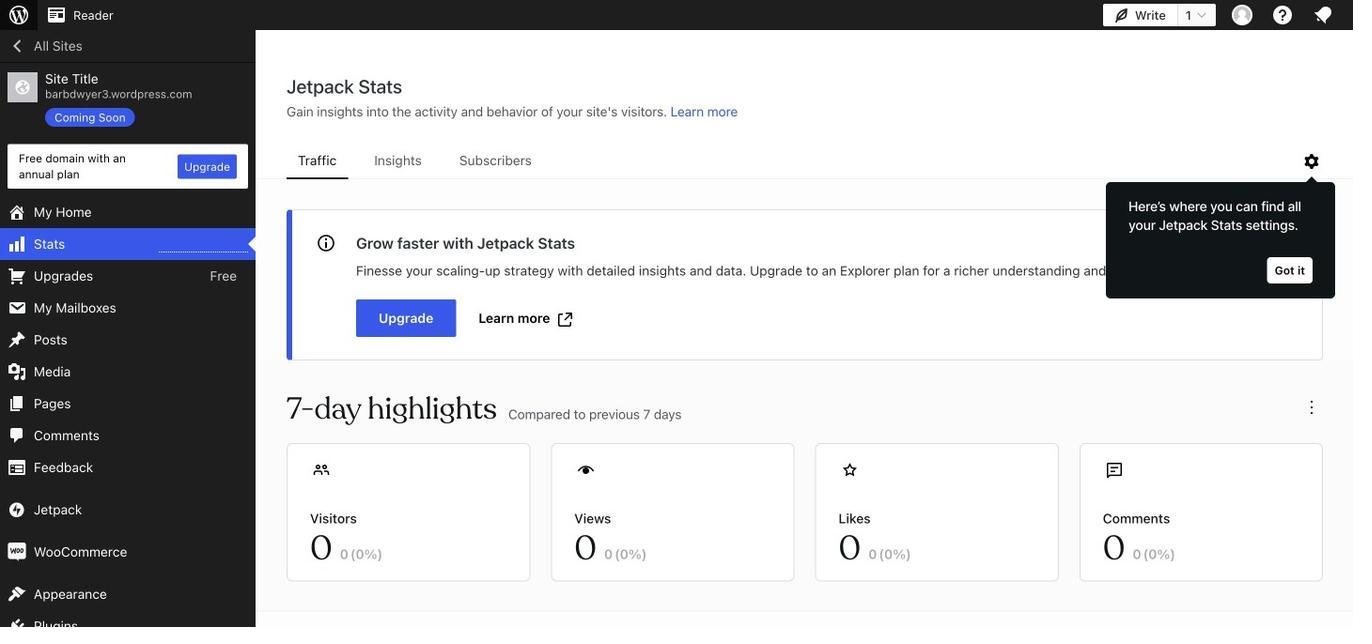 Task type: describe. For each thing, give the bounding box(es) containing it.
1 img image from the top
[[8, 501, 26, 520]]

2 img image from the top
[[8, 543, 26, 562]]

manage your sites image
[[8, 4, 30, 26]]



Task type: locate. For each thing, give the bounding box(es) containing it.
tooltip
[[1097, 173, 1335, 299]]

0 vertical spatial img image
[[8, 501, 26, 520]]

my profile image
[[1232, 5, 1253, 25]]

menu inside jetpack stats main content
[[287, 144, 1301, 180]]

help image
[[1272, 4, 1294, 26]]

jetpack stats main content
[[257, 74, 1353, 628]]

highest hourly views 0 image
[[159, 241, 248, 253]]

manage your notifications image
[[1312, 4, 1335, 26]]

1 vertical spatial img image
[[8, 543, 26, 562]]

img image
[[8, 501, 26, 520], [8, 543, 26, 562]]

menu
[[287, 144, 1301, 180]]

close image
[[1277, 233, 1300, 256]]



Task type: vqa. For each thing, say whether or not it's contained in the screenshot.
JETPACK STATS main content
yes



